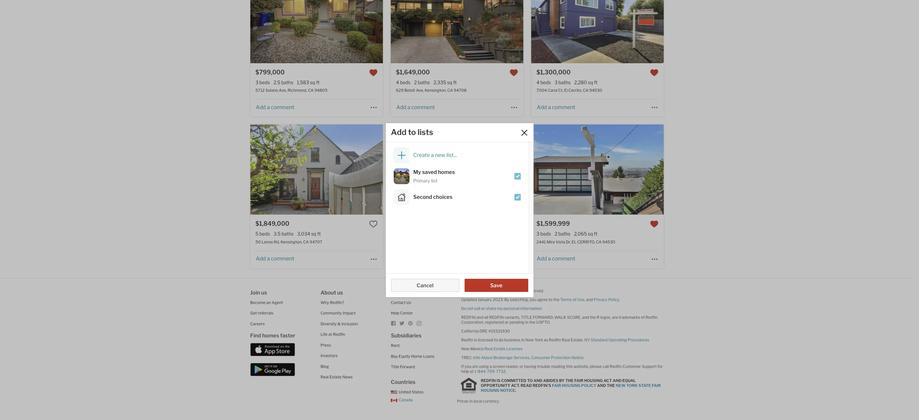 Task type: vqa. For each thing, say whether or not it's contained in the screenshot.
Search
no



Task type: describe. For each thing, give the bounding box(es) containing it.
3 photo of 50 lenox rd, kensington, ca 94707 image from the left
[[383, 125, 516, 215]]

favorite button image for $1,649,000
[[510, 69, 518, 77]]

to
[[527, 379, 533, 384]]

rd,
[[274, 240, 280, 245]]

bay equity home loans button
[[391, 354, 434, 359]]

do not sell or share my personal information .
[[461, 306, 543, 311]]

become an agent button
[[250, 300, 283, 305]]

read
[[521, 384, 532, 389]]

become
[[250, 300, 266, 305]]

do
[[499, 338, 504, 343]]

2441 mira vista dr, el cerrito, ca 94530
[[537, 240, 615, 245]]

download the redfin app from the google play store image
[[250, 363, 295, 377]]

0 vertical spatial 94530
[[589, 88, 602, 93]]

cancel
[[417, 283, 434, 289]]

ca right cerrito,
[[596, 240, 602, 245]]

you inside if you are using a screen reader, or having trouble reading this website, please call redfin customer support for help at
[[465, 364, 471, 369]]

download the redfin app on the apple app store image
[[250, 344, 295, 357]]

faster
[[280, 333, 295, 339]]

ca for $1,849,000
[[303, 240, 309, 245]]

registered
[[485, 320, 504, 325]]

favorite button image for $1,599,999
[[650, 220, 659, 229]]

redfin right as
[[549, 338, 561, 343]]

us for about us
[[337, 290, 343, 296]]

add to lists
[[391, 128, 433, 137]]

$1,849,000
[[256, 221, 289, 228]]

option group inside add to lists dialog
[[386, 169, 529, 205]]

0 horizontal spatial fair
[[552, 384, 561, 389]]

favorite button checkbox for $1,300,000
[[650, 69, 659, 77]]

add for $1,599,999
[[537, 256, 547, 262]]

add a comment for $1,300,000
[[537, 104, 575, 111]]

updated january 2023: by searching, you agree to the terms of use , and privacy policy .
[[461, 298, 620, 302]]

uspto.
[[536, 320, 550, 325]]

ca for $1,649,000
[[447, 88, 453, 93]]

mira
[[547, 240, 555, 245]]

94805
[[314, 88, 328, 93]]

0 vertical spatial or
[[481, 306, 485, 311]]

trec: info about brokerage services , consumer protection notice
[[461, 356, 584, 361]]

a inside if you are using a screen reader, or having trouble reading this website, please call redfin customer support for help at
[[490, 364, 492, 369]]

canada
[[399, 398, 413, 403]]

ft for $1,649,000
[[453, 80, 457, 85]]

2,280 sq ft
[[574, 80, 598, 85]]

us for join us
[[261, 290, 267, 296]]

©
[[481, 289, 484, 294]]

terms of use link
[[560, 298, 585, 302]]

add inside dialog
[[391, 128, 407, 137]]

richmond,
[[288, 88, 307, 93]]

2 horizontal spatial 3
[[555, 80, 558, 85]]

as
[[544, 338, 548, 343]]

4 beds for $1,649,000
[[396, 80, 411, 85]]

terms
[[560, 298, 572, 302]]

a for $1,599,999
[[548, 256, 551, 262]]

beds for $799,000
[[259, 80, 270, 85]]

add a comment button for $799,000
[[256, 104, 295, 111]]

comment for $1,599,999
[[552, 256, 575, 262]]

equal housing opportunity image
[[461, 378, 477, 394]]

1 photo of 629 beloit ave, kensington, ca 94708 image from the left
[[258, 0, 391, 63]]

act
[[604, 379, 612, 384]]

2 horizontal spatial real
[[562, 338, 570, 343]]

diversity & inclusion button
[[321, 322, 358, 327]]

0 horizontal spatial the
[[529, 320, 536, 325]]

redfin and all redfin variants, title forward, walk score, and the r logos, are trademarks of redfin corporation, registered or pending in the uspto.
[[461, 315, 658, 325]]

2 baths for $1,599,999
[[555, 231, 571, 237]]

and right score,
[[582, 315, 589, 320]]

careers button
[[250, 322, 265, 327]]

ft for $1,599,999
[[594, 231, 598, 237]]

the inside redfin is committed to and abides by the fair housing act and equal opportunity act. read redfin's
[[566, 379, 574, 384]]

My saved homes checkbox
[[386, 169, 529, 184]]

1 horizontal spatial in
[[521, 338, 525, 343]]

comment for $1,649,000
[[411, 104, 435, 111]]

a for $1,849,000
[[267, 256, 270, 262]]

at inside if you are using a screen reader, or having trouble reading this website, please call redfin customer support for help at
[[470, 369, 474, 374]]

1 horizontal spatial and
[[597, 384, 606, 389]]

share
[[486, 306, 496, 311]]

2 photo of 50 lenox rd, kensington, ca 94707 image from the left
[[250, 125, 383, 215]]

3 for $1,599,999
[[537, 231, 540, 237]]

1,583
[[297, 80, 309, 85]]

1 vertical spatial ,
[[530, 356, 530, 361]]

redfin is licensed to do business in new york as redfin real estate. ny standard operating procedures
[[461, 338, 649, 343]]

using
[[479, 364, 489, 369]]

trouble
[[537, 364, 551, 369]]

policy
[[581, 384, 596, 389]]

new york state fair housing notice link
[[481, 384, 661, 393]]

us for find us
[[403, 290, 409, 296]]

1 photo of 6823 glen mawr ave, el cerrito, ca 94530 image from the left
[[258, 125, 391, 215]]

carol
[[548, 88, 558, 93]]

4 for $1,300,000
[[537, 80, 540, 85]]

1 horizontal spatial estate
[[494, 347, 506, 352]]

services
[[514, 356, 530, 361]]

5
[[256, 231, 259, 237]]

2,065 sq ft
[[574, 231, 598, 237]]

redfin twitter image
[[399, 321, 405, 326]]

call
[[603, 364, 609, 369]]

countries
[[391, 380, 416, 386]]

choices
[[433, 194, 452, 201]]

of inside redfin and all redfin variants, title forward, walk score, and the r logos, are trademarks of redfin corporation, registered or pending in the uspto.
[[641, 315, 645, 320]]

. right screen
[[506, 369, 507, 374]]

screen
[[493, 364, 505, 369]]

by
[[504, 298, 509, 302]]

and left 'all'
[[477, 315, 483, 320]]

life at redfin
[[321, 332, 345, 337]]

info about brokerage services link
[[473, 356, 530, 361]]

2 for $1,649,000
[[414, 80, 417, 85]]

and right use
[[586, 298, 593, 302]]

prices in local currency
[[457, 399, 499, 404]]

second
[[413, 194, 432, 201]]

1 horizontal spatial to
[[494, 338, 498, 343]]

my
[[413, 169, 421, 175]]

0 horizontal spatial in
[[470, 399, 473, 404]]

variants,
[[505, 315, 520, 320]]

1 vertical spatial to
[[549, 298, 553, 302]]

referrals
[[258, 311, 273, 316]]

. right privacy
[[619, 298, 620, 302]]

loans
[[423, 354, 434, 359]]

find homes faster
[[250, 333, 295, 339]]

use
[[577, 298, 585, 302]]

opportunity
[[481, 384, 510, 389]]

housing inside new york state fair housing notice
[[481, 389, 500, 393]]

add a comment for $1,599,999
[[537, 256, 575, 262]]

1 photo of 2441 mira vista dr, el cerrito, ca 94530 image from the left
[[399, 125, 531, 215]]

do not sell or share my personal information link
[[461, 306, 542, 311]]

redfin down &
[[333, 332, 345, 337]]

3,034 sq ft
[[297, 231, 321, 237]]

for
[[658, 364, 663, 369]]

favorite button checkbox for $799,000
[[369, 69, 378, 77]]

redfin inside redfin and all redfin variants, title forward, walk score, and the r logos, are trademarks of redfin corporation, registered or pending in the uspto.
[[646, 315, 658, 320]]

el
[[564, 88, 568, 93]]

2.5
[[274, 80, 280, 85]]

3 photo of 7004 carol ct, el cerrito, ca 94530 image from the left
[[664, 0, 797, 63]]

3 photo of 629 beloit ave, kensington, ca 94708 image from the left
[[523, 0, 656, 63]]

canadian flag image
[[391, 399, 397, 403]]

investors button
[[321, 354, 338, 359]]

baths for $1,599,999
[[558, 231, 571, 237]]

updated
[[461, 298, 477, 302]]

help
[[391, 311, 399, 316]]

lists
[[418, 128, 433, 137]]

brokerage
[[494, 356, 513, 361]]

1 horizontal spatial housing
[[562, 384, 581, 389]]

protection
[[551, 356, 571, 361]]

sq for $1,849,000
[[311, 231, 316, 237]]

beds for $1,849,000
[[260, 231, 270, 237]]

york
[[627, 384, 638, 389]]

baths for $799,000
[[281, 80, 293, 85]]

1 horizontal spatial the
[[607, 384, 615, 389]]

1 horizontal spatial you
[[530, 298, 537, 302]]

add a comment for $1,849,000
[[256, 256, 294, 262]]

united
[[399, 390, 411, 395]]

privacy policy link
[[594, 298, 619, 302]]

0 horizontal spatial and
[[534, 379, 542, 384]]

1 photo of 50 lenox rd, kensington, ca 94707 image from the left
[[118, 125, 250, 215]]

baths for $1,300,000
[[559, 80, 571, 85]]

ft for $1,849,000
[[317, 231, 321, 237]]

0 horizontal spatial at
[[328, 332, 332, 337]]

join
[[250, 290, 260, 296]]

contact us button
[[391, 300, 411, 305]]

1 vertical spatial 94530
[[603, 240, 615, 245]]

2 baths for $1,649,000
[[414, 80, 430, 85]]

add a comment for $799,000
[[256, 104, 294, 111]]

add to lists dialog
[[386, 123, 533, 298]]

fair housing policy and the
[[552, 384, 616, 389]]

trademarks
[[619, 315, 640, 320]]

photo of 5712 solano ave, richmond, ca 94805 image inside option group
[[394, 169, 409, 184]]

beloit
[[404, 88, 415, 93]]

&
[[338, 322, 341, 327]]

2,280
[[574, 80, 587, 85]]

redfin facebook image
[[391, 321, 396, 326]]

add for $799,000
[[256, 104, 266, 111]]

1 vertical spatial new
[[461, 347, 470, 352]]

life at redfin button
[[321, 332, 345, 337]]

or inside redfin and all redfin variants, title forward, walk score, and the r logos, are trademarks of redfin corporation, registered or pending in the uspto.
[[505, 320, 509, 325]]

reserved.
[[527, 289, 544, 294]]

fair housing policy link
[[552, 384, 596, 389]]

1 horizontal spatial ,
[[585, 298, 585, 302]]

notice
[[572, 356, 584, 361]]

get referrals button
[[250, 311, 273, 316]]

0 horizontal spatial homes
[[262, 333, 279, 339]]

baths for $1,649,000
[[418, 80, 430, 85]]

procedures
[[628, 338, 649, 343]]



Task type: locate. For each thing, give the bounding box(es) containing it.
1 vertical spatial kensington,
[[281, 240, 302, 245]]

notice
[[500, 389, 515, 393]]

baths up vista
[[558, 231, 571, 237]]

0 vertical spatial to
[[408, 128, 416, 137]]

estate left news
[[330, 375, 342, 380]]

a down solano at the top of page
[[267, 104, 270, 111]]

add down '629'
[[396, 104, 406, 111]]

2 horizontal spatial the
[[590, 315, 596, 320]]

add for $1,849,000
[[256, 256, 266, 262]]

beds for $1,649,000
[[400, 80, 411, 85]]

0 vertical spatial 3 beds
[[256, 80, 270, 85]]

1 horizontal spatial new
[[526, 338, 534, 343]]

community
[[321, 311, 342, 316]]

favorite button checkbox
[[510, 69, 518, 77], [650, 69, 659, 77]]

add a comment button down beloit
[[396, 104, 435, 111]]

favorite button checkbox for $1,849,000
[[369, 220, 378, 229]]

2 photo of 6823 glen mawr ave, el cerrito, ca 94530 image from the left
[[391, 125, 523, 215]]

ave, for $799,000
[[279, 88, 287, 93]]

redfin right call
[[610, 364, 622, 369]]

1 horizontal spatial ave,
[[416, 88, 424, 93]]

add a comment button for $1,649,000
[[396, 104, 435, 111]]

2 horizontal spatial and
[[613, 379, 622, 384]]

a down "mira"
[[548, 256, 551, 262]]

3 photo of 6823 glen mawr ave, el cerrito, ca 94530 image from the left
[[523, 125, 656, 215]]

baths
[[281, 80, 293, 85], [418, 80, 430, 85], [559, 80, 571, 85], [282, 231, 294, 237], [558, 231, 571, 237]]

save button
[[465, 279, 528, 292]]

new up trec:
[[461, 347, 470, 352]]

0 horizontal spatial estate
[[330, 375, 342, 380]]

redfin for and
[[461, 315, 476, 320]]

3 up 2441
[[537, 231, 540, 237]]

3 up carol
[[555, 80, 558, 85]]

1 vertical spatial real
[[485, 347, 493, 352]]

2 photo of 2441 mira vista dr, el cerrito, ca 94530 image from the left
[[531, 125, 664, 215]]

corporation,
[[461, 320, 484, 325]]

homes inside my saved homes primary list
[[438, 169, 455, 175]]

1 vertical spatial homes
[[262, 333, 279, 339]]

1 horizontal spatial homes
[[438, 169, 455, 175]]

add a comment button for $1,599,999
[[537, 256, 576, 262]]

photo of 6823 glen mawr ave, el cerrito, ca 94530 image
[[258, 125, 391, 215], [391, 125, 523, 215], [523, 125, 656, 215]]

beds for $1,300,000
[[541, 80, 551, 85]]

life
[[321, 332, 328, 337]]

$1,649,000
[[396, 69, 430, 76]]

vista
[[556, 240, 565, 245]]

1 us from the left
[[261, 290, 267, 296]]

a for $1,300,000
[[548, 104, 551, 111]]

0 horizontal spatial housing
[[481, 389, 500, 393]]

real down licensed
[[485, 347, 493, 352]]

0 horizontal spatial new
[[461, 347, 470, 352]]

do
[[461, 306, 466, 311]]

estate
[[494, 347, 506, 352], [330, 375, 342, 380]]

add a comment down rd,
[[256, 256, 294, 262]]

1 horizontal spatial 3
[[537, 231, 540, 237]]

0 vertical spatial find
[[391, 290, 402, 296]]

3 beds for $799,000
[[256, 80, 270, 85]]

states
[[412, 390, 424, 395]]

find for find us
[[391, 290, 402, 296]]

us up us at the bottom
[[403, 290, 409, 296]]

0 horizontal spatial the
[[566, 379, 574, 384]]

1 horizontal spatial favorite button image
[[650, 220, 659, 229]]

0 horizontal spatial kensington,
[[281, 240, 302, 245]]

favorite button image for $1,849,000
[[369, 220, 378, 229]]

1 vertical spatial are
[[472, 364, 478, 369]]

. down agree
[[542, 306, 543, 311]]

are inside redfin and all redfin variants, title forward, walk score, and the r logos, are trademarks of redfin corporation, registered or pending in the uspto.
[[612, 315, 618, 320]]

1 horizontal spatial 2
[[555, 231, 557, 237]]

ca for $799,000
[[308, 88, 314, 93]]

option group containing my saved homes
[[386, 169, 529, 205]]

comment for $1,849,000
[[271, 256, 294, 262]]

about
[[321, 290, 336, 296], [481, 356, 493, 361]]

rent.
[[391, 344, 401, 349]]

estate down do
[[494, 347, 506, 352]]

0 horizontal spatial to
[[408, 128, 416, 137]]

ft for $1,300,000
[[594, 80, 598, 85]]

2 vertical spatial or
[[520, 364, 523, 369]]

3
[[256, 80, 258, 85], [555, 80, 558, 85], [537, 231, 540, 237]]

help center button
[[391, 311, 413, 316]]

ave, down 2.5 baths at the left top of the page
[[279, 88, 287, 93]]

beds right the 5
[[260, 231, 270, 237]]

0 horizontal spatial find
[[250, 333, 261, 339]]

of right trademarks
[[641, 315, 645, 320]]

please
[[590, 364, 602, 369]]

0 vertical spatial kensington,
[[425, 88, 447, 93]]

or right sell
[[481, 306, 485, 311]]

1 horizontal spatial us
[[337, 290, 343, 296]]

copyright: © 2023 redfin. all rights reserved.
[[461, 289, 544, 294]]

all
[[484, 315, 488, 320]]

0 vertical spatial 2 baths
[[414, 80, 430, 85]]

1-
[[475, 369, 478, 374]]

and right to
[[534, 379, 542, 384]]

fair inside redfin is committed to and abides by the fair housing act and equal opportunity act. read redfin's
[[574, 379, 584, 384]]

mexico
[[471, 347, 484, 352]]

0 horizontal spatial real
[[321, 375, 329, 380]]

real estate news
[[321, 375, 353, 380]]

7004
[[537, 88, 547, 93]]

of left use
[[573, 298, 577, 302]]

1 vertical spatial find
[[250, 333, 261, 339]]

1 horizontal spatial 2 baths
[[555, 231, 571, 237]]

standard
[[591, 338, 608, 343]]

the left the terms
[[553, 298, 560, 302]]

searching,
[[510, 298, 529, 302]]

us
[[407, 300, 411, 305]]

comment for $1,300,000
[[552, 104, 575, 111]]

3 for $799,000
[[256, 80, 258, 85]]

0 horizontal spatial favorite button image
[[510, 69, 518, 77]]

2 horizontal spatial housing
[[584, 379, 603, 384]]

3.5
[[274, 231, 281, 237]]

1 favorite button checkbox from the left
[[510, 69, 518, 77]]

comment down 5712 solano ave, richmond, ca 94805
[[271, 104, 294, 111]]

beds up 2441
[[541, 231, 551, 237]]

2 4 from the left
[[537, 80, 540, 85]]

score,
[[567, 315, 581, 320]]

4 beds up '629'
[[396, 80, 411, 85]]

1 4 beds from the left
[[396, 80, 411, 85]]

3 beds up 5712
[[256, 80, 270, 85]]

ny standard operating procedures link
[[585, 338, 649, 343]]

a left new
[[431, 152, 434, 159]]

redfin down my
[[489, 315, 504, 320]]

homes right saved
[[438, 169, 455, 175]]

find for find homes faster
[[250, 333, 261, 339]]

1 vertical spatial about
[[481, 356, 493, 361]]

new
[[616, 384, 626, 389]]

california
[[461, 329, 479, 334]]

currency
[[483, 399, 499, 404]]

you right the if
[[465, 364, 471, 369]]

redfin left the is
[[461, 338, 473, 343]]

ca down 1,583 sq ft
[[308, 88, 314, 93]]

redfin pinterest image
[[408, 321, 413, 326]]

careers
[[250, 322, 265, 327]]

2 baths up 629 beloit ave, kensington, ca 94708 at the top of page
[[414, 80, 430, 85]]

629 beloit ave, kensington, ca 94708
[[396, 88, 467, 93]]

favorite button checkbox
[[369, 69, 378, 77], [369, 220, 378, 229], [650, 220, 659, 229]]

4 beds for $1,300,000
[[537, 80, 551, 85]]

1 vertical spatial of
[[641, 315, 645, 320]]

the
[[566, 379, 574, 384], [607, 384, 615, 389]]

1 horizontal spatial the
[[553, 298, 560, 302]]

about up the using
[[481, 356, 493, 361]]

photo of 2441 mira vista dr, el cerrito, ca 94530 image
[[399, 125, 531, 215], [531, 125, 664, 215], [664, 125, 797, 215]]

0 horizontal spatial 4
[[396, 80, 399, 85]]

us flag image
[[391, 391, 397, 395]]

2 photo of 629 beloit ave, kensington, ca 94708 image from the left
[[391, 0, 523, 63]]

redfin down not
[[461, 315, 476, 320]]

ft up 94707
[[317, 231, 321, 237]]

$1,599,999
[[537, 221, 570, 228]]

0 vertical spatial homes
[[438, 169, 455, 175]]

real left estate.
[[562, 338, 570, 343]]

Second choices checkbox
[[386, 190, 529, 205]]

us up redfin?
[[337, 290, 343, 296]]

the left new
[[607, 384, 615, 389]]

2 ave, from the left
[[416, 88, 424, 93]]

are left the using
[[472, 364, 478, 369]]

sq for $1,300,000
[[588, 80, 593, 85]]

ft right 2,280
[[594, 80, 598, 85]]

2 vertical spatial to
[[494, 338, 498, 343]]

0 horizontal spatial ,
[[530, 356, 530, 361]]

0 vertical spatial in
[[525, 320, 529, 325]]

redfin for is
[[481, 379, 496, 384]]

abides
[[543, 379, 558, 384]]

1 vertical spatial in
[[521, 338, 525, 343]]

1 horizontal spatial fair
[[574, 379, 584, 384]]

0 horizontal spatial 2 baths
[[414, 80, 430, 85]]

to inside add to lists dialog
[[408, 128, 416, 137]]

favorite button checkbox for $1,649,000
[[510, 69, 518, 77]]

homes up download the redfin app on the apple app store image
[[262, 333, 279, 339]]

are right logos,
[[612, 315, 618, 320]]

real
[[562, 338, 570, 343], [485, 347, 493, 352], [321, 375, 329, 380]]

add a comment down solano at the top of page
[[256, 104, 294, 111]]

favorite button image for $799,000
[[369, 69, 378, 77]]

a
[[267, 104, 270, 111], [408, 104, 410, 111], [548, 104, 551, 111], [431, 152, 434, 159], [267, 256, 270, 262], [548, 256, 551, 262], [490, 364, 492, 369]]

press
[[321, 343, 331, 348]]

add a comment down vista
[[537, 256, 575, 262]]

kensington, down 2,335
[[425, 88, 447, 93]]

option group
[[386, 169, 529, 205]]

redfin inside redfin is committed to and abides by the fair housing act and equal opportunity act. read redfin's
[[481, 379, 496, 384]]

3 us from the left
[[403, 290, 409, 296]]

sq for $1,599,999
[[588, 231, 593, 237]]

prices
[[457, 399, 469, 404]]

1 horizontal spatial at
[[470, 369, 474, 374]]

licensed
[[478, 338, 493, 343]]

photo of 629 beloit ave, kensington, ca 94708 image
[[258, 0, 391, 63], [391, 0, 523, 63], [523, 0, 656, 63]]

or
[[481, 306, 485, 311], [505, 320, 509, 325], [520, 364, 523, 369]]

info
[[473, 356, 481, 361]]

lenox
[[262, 240, 273, 245]]

state
[[639, 384, 651, 389]]

4 up '629'
[[396, 80, 399, 85]]

add a comment button down carol
[[537, 104, 576, 111]]

in inside redfin and all redfin variants, title forward, walk score, and the r logos, are trademarks of redfin corporation, registered or pending in the uspto.
[[525, 320, 529, 325]]

. down committed
[[515, 389, 516, 393]]

1 horizontal spatial about
[[481, 356, 493, 361]]

by
[[559, 379, 565, 384]]

0 horizontal spatial you
[[465, 364, 471, 369]]

redfin's
[[533, 384, 551, 389]]

add down 2441
[[537, 256, 547, 262]]

favorite button checkbox for $1,599,999
[[650, 220, 659, 229]]

a down beloit
[[408, 104, 410, 111]]

0 horizontal spatial favorite button checkbox
[[510, 69, 518, 77]]

a inside create a new list... button
[[431, 152, 434, 159]]

photo of 5712 solano ave, richmond, ca 94805 image
[[118, 0, 250, 63], [250, 0, 383, 63], [383, 0, 516, 63], [394, 169, 409, 184]]

2 baths up vista
[[555, 231, 571, 237]]

a right the using
[[490, 364, 492, 369]]

1-844-759-7732 .
[[475, 369, 507, 374]]

0 vertical spatial favorite button image
[[510, 69, 518, 77]]

2 horizontal spatial or
[[520, 364, 523, 369]]

add a comment button down vista
[[537, 256, 576, 262]]

having
[[524, 364, 537, 369]]

1 vertical spatial 2
[[555, 231, 557, 237]]

1 horizontal spatial 4
[[537, 80, 540, 85]]

to left lists
[[408, 128, 416, 137]]

2 4 beds from the left
[[537, 80, 551, 85]]

a for $1,649,000
[[408, 104, 410, 111]]

ave,
[[279, 88, 287, 93], [416, 88, 424, 93]]

and right act
[[613, 379, 622, 384]]

add left lists
[[391, 128, 407, 137]]

0 vertical spatial are
[[612, 315, 618, 320]]

0 vertical spatial about
[[321, 290, 336, 296]]

2 horizontal spatial in
[[525, 320, 529, 325]]

to right agree
[[549, 298, 553, 302]]

community impact button
[[321, 311, 356, 316]]

kensington, for $1,849,000
[[281, 240, 302, 245]]

0 vertical spatial you
[[530, 298, 537, 302]]

ca down the 3,034
[[303, 240, 309, 245]]

1 horizontal spatial 4 beds
[[537, 80, 551, 85]]

favorite button image
[[510, 69, 518, 77], [650, 220, 659, 229]]

0 horizontal spatial 4 beds
[[396, 80, 411, 85]]

0 vertical spatial 2
[[414, 80, 417, 85]]

a down lenox
[[267, 256, 270, 262]]

2 favorite button checkbox from the left
[[650, 69, 659, 77]]

sq for $1,649,000
[[447, 80, 452, 85]]

or left the pending
[[505, 320, 509, 325]]

5712
[[256, 88, 265, 93]]

1 vertical spatial or
[[505, 320, 509, 325]]

0 horizontal spatial about
[[321, 290, 336, 296]]

, left privacy
[[585, 298, 585, 302]]

about up why
[[321, 290, 336, 296]]

0 horizontal spatial are
[[472, 364, 478, 369]]

add to lists element
[[391, 128, 512, 137]]

title
[[391, 365, 399, 370]]

favorite button image
[[369, 69, 378, 77], [650, 69, 659, 77], [369, 220, 378, 229]]

sq right 2,335
[[447, 80, 452, 85]]

94530 down the 2,280 sq ft
[[589, 88, 602, 93]]

2 vertical spatial real
[[321, 375, 329, 380]]

blog
[[321, 364, 329, 369]]

1 vertical spatial at
[[470, 369, 474, 374]]

add for $1,649,000
[[396, 104, 406, 111]]

1,583 sq ft
[[297, 80, 320, 85]]

to left do
[[494, 338, 498, 343]]

ca down the 2,335 sq ft
[[447, 88, 453, 93]]

diversity
[[321, 322, 337, 327]]

you up information
[[530, 298, 537, 302]]

all
[[510, 289, 515, 294]]

baths up 629 beloit ave, kensington, ca 94708 at the top of page
[[418, 80, 430, 85]]

1 horizontal spatial find
[[391, 290, 402, 296]]

1 vertical spatial favorite button image
[[650, 220, 659, 229]]

my saved homes primary list
[[413, 169, 455, 184]]

0 vertical spatial estate
[[494, 347, 506, 352]]

1 4 from the left
[[396, 80, 399, 85]]

at
[[328, 332, 332, 337], [470, 369, 474, 374]]

comment for $799,000
[[271, 104, 294, 111]]

2 horizontal spatial fair
[[652, 384, 661, 389]]

3 beds up 2441
[[537, 231, 551, 237]]

1 horizontal spatial or
[[505, 320, 509, 325]]

second choices
[[413, 194, 452, 201]]

or inside if you are using a screen reader, or having trouble reading this website, please call redfin customer support for help at
[[520, 364, 523, 369]]

redfin inside if you are using a screen reader, or having trouble reading this website, please call redfin customer support for help at
[[610, 364, 622, 369]]

bay equity home loans
[[391, 354, 434, 359]]

beds
[[259, 80, 270, 85], [400, 80, 411, 85], [541, 80, 551, 85], [260, 231, 270, 237], [541, 231, 551, 237]]

0 horizontal spatial ave,
[[279, 88, 287, 93]]

add a comment down beloit
[[396, 104, 435, 111]]

photo of 50 lenox rd, kensington, ca 94707 image
[[118, 125, 250, 215], [250, 125, 383, 215], [383, 125, 516, 215]]

ca down the 2,280 sq ft
[[583, 88, 589, 93]]

news
[[342, 375, 353, 380]]

50
[[256, 240, 261, 245]]

add for $1,300,000
[[537, 104, 547, 111]]

0 horizontal spatial of
[[573, 298, 577, 302]]

add a comment for $1,649,000
[[396, 104, 435, 111]]

find up contact
[[391, 290, 402, 296]]

favorite button image for $1,300,000
[[650, 69, 659, 77]]

0 horizontal spatial 3
[[256, 80, 258, 85]]

housing inside redfin is committed to and abides by the fair housing act and equal opportunity act. read redfin's
[[584, 379, 603, 384]]

1 horizontal spatial of
[[641, 315, 645, 320]]

1 horizontal spatial 3 beds
[[537, 231, 551, 237]]

title forward
[[391, 365, 415, 370]]

0 vertical spatial ,
[[585, 298, 585, 302]]

in right business
[[521, 338, 525, 343]]

cancel button
[[391, 279, 459, 292]]

2 us from the left
[[337, 290, 343, 296]]

2 horizontal spatial us
[[403, 290, 409, 296]]

redfin
[[461, 315, 476, 320], [489, 315, 504, 320], [481, 379, 496, 384]]

94530 right cerrito,
[[603, 240, 615, 245]]

a for $799,000
[[267, 104, 270, 111]]

operating
[[609, 338, 627, 343]]

rent. button
[[391, 344, 401, 349]]

3 photo of 2441 mira vista dr, el cerrito, ca 94530 image from the left
[[664, 125, 797, 215]]

ft for $799,000
[[316, 80, 320, 85]]

2 horizontal spatial to
[[549, 298, 553, 302]]

1 ave, from the left
[[279, 88, 287, 93]]

0 vertical spatial of
[[573, 298, 577, 302]]

baths up el
[[559, 80, 571, 85]]

are inside if you are using a screen reader, or having trouble reading this website, please call redfin customer support for help at
[[472, 364, 478, 369]]

629
[[396, 88, 404, 93]]

sq right 2,280
[[588, 80, 593, 85]]

kensington, down 3.5 baths
[[281, 240, 302, 245]]

sq up cerrito,
[[588, 231, 593, 237]]

add a comment button down rd,
[[256, 256, 295, 262]]

in left local
[[470, 399, 473, 404]]

photo of 7004 carol ct, el cerrito, ca 94530 image
[[399, 0, 531, 63], [531, 0, 664, 63], [664, 0, 797, 63]]

4 for $1,649,000
[[396, 80, 399, 85]]

redfin down 1-844-759-7732 link
[[481, 379, 496, 384]]

1 horizontal spatial kensington,
[[425, 88, 447, 93]]

1 vertical spatial 3 beds
[[537, 231, 551, 237]]

1 photo of 7004 carol ct, el cerrito, ca 94530 image from the left
[[399, 0, 531, 63]]

0 horizontal spatial or
[[481, 306, 485, 311]]

0 vertical spatial at
[[328, 332, 332, 337]]

baths for $1,849,000
[[282, 231, 294, 237]]

real estate news button
[[321, 375, 353, 380]]

beds up 7004
[[541, 80, 551, 85]]

kensington, for $1,649,000
[[425, 88, 447, 93]]

sq for $799,000
[[310, 80, 315, 85]]

94530
[[589, 88, 602, 93], [603, 240, 615, 245]]

consumer
[[531, 356, 550, 361]]

baths up the 50 lenox rd, kensington, ca 94707
[[282, 231, 294, 237]]

at right 'life'
[[328, 332, 332, 337]]

baths up 5712 solano ave, richmond, ca 94805
[[281, 80, 293, 85]]

3 beds for $1,599,999
[[537, 231, 551, 237]]

2023
[[485, 289, 495, 294]]

0 vertical spatial new
[[526, 338, 534, 343]]

2 photo of 7004 carol ct, el cerrito, ca 94530 image from the left
[[531, 0, 664, 63]]

find down careers
[[250, 333, 261, 339]]

estate.
[[571, 338, 584, 343]]

comment down rd,
[[271, 256, 294, 262]]

the right by at the right of the page
[[566, 379, 574, 384]]

0 horizontal spatial 3 beds
[[256, 80, 270, 85]]

and right policy
[[597, 384, 606, 389]]

ft up 94805
[[316, 80, 320, 85]]

2 for $1,599,999
[[555, 231, 557, 237]]

beds up beloit
[[400, 80, 411, 85]]

comment down 629 beloit ave, kensington, ca 94708 at the top of page
[[411, 104, 435, 111]]

add a comment button for $1,300,000
[[537, 104, 576, 111]]

5712 solano ave, richmond, ca 94805
[[256, 88, 328, 93]]

add a comment down carol
[[537, 104, 575, 111]]

saved
[[422, 169, 437, 175]]

add a comment button for $1,849,000
[[256, 256, 295, 262]]

ave, for $1,649,000
[[416, 88, 424, 93]]

impact
[[343, 311, 356, 316]]

help
[[461, 369, 469, 374]]

beds for $1,599,999
[[541, 231, 551, 237]]

add down 5712
[[256, 104, 266, 111]]

investors
[[321, 354, 338, 359]]

fair inside new york state fair housing notice
[[652, 384, 661, 389]]

redfin instagram image
[[417, 321, 422, 326]]

my
[[497, 306, 503, 311]]

create a new list... button
[[394, 148, 521, 163]]

press button
[[321, 343, 331, 348]]

the left uspto.
[[529, 320, 536, 325]]



